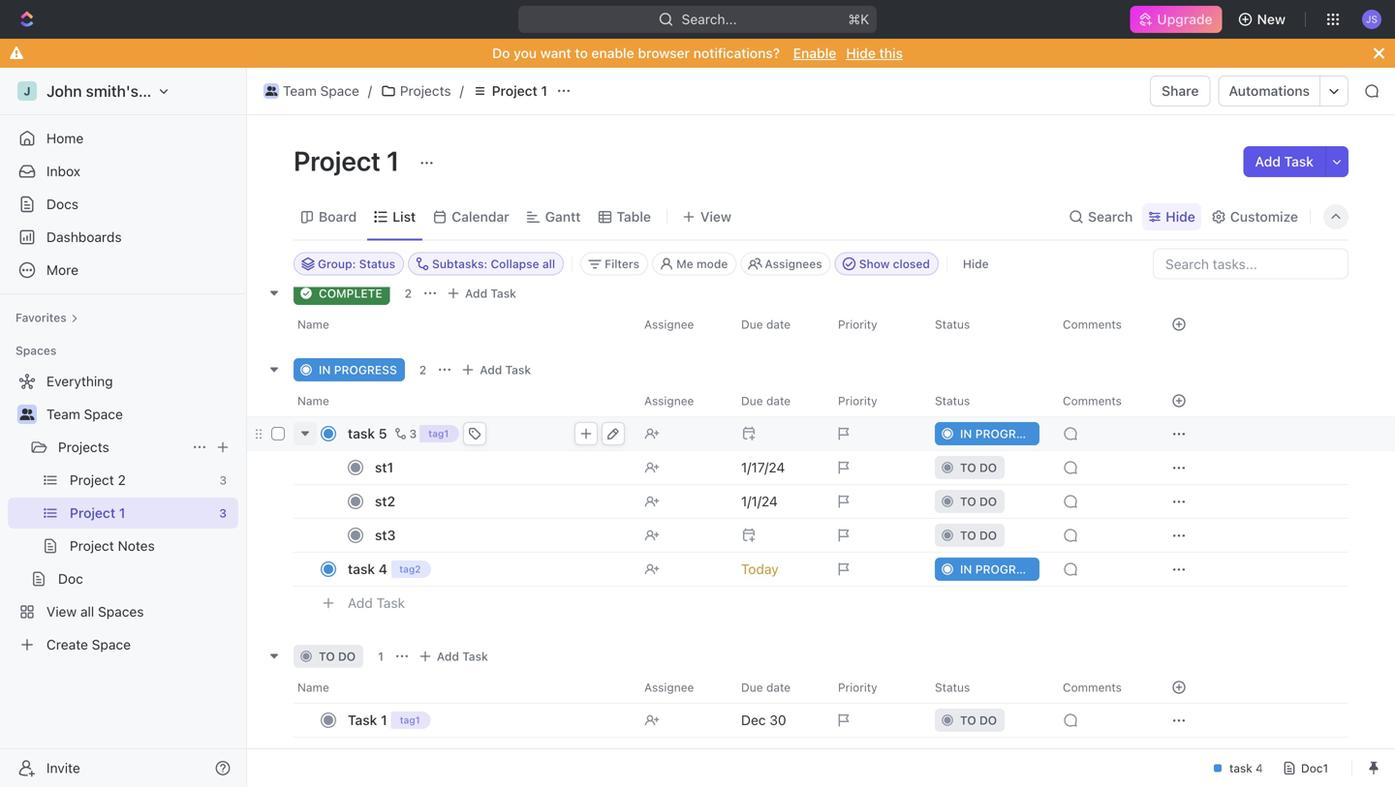 Task type: vqa. For each thing, say whether or not it's contained in the screenshot.
Comments dropdown button to the middle
yes



Task type: describe. For each thing, give the bounding box(es) containing it.
notes
[[118, 538, 155, 554]]

2 vertical spatial in progress
[[960, 563, 1038, 576]]

assignee button for 2
[[633, 386, 730, 417]]

gantt
[[545, 209, 581, 225]]

project down you
[[492, 83, 537, 99]]

view all spaces
[[47, 604, 144, 620]]

j
[[24, 84, 31, 98]]

1 name from the top
[[297, 318, 329, 331]]

enable
[[591, 45, 634, 61]]

you
[[514, 45, 537, 61]]

comments button for 1
[[1051, 672, 1148, 703]]

this
[[879, 45, 903, 61]]

do for st2
[[979, 495, 997, 509]]

calendar
[[452, 209, 509, 225]]

due for 1
[[741, 681, 763, 695]]

3 for project 2
[[219, 474, 227, 487]]

priority button for 1
[[826, 672, 923, 703]]

hide button
[[955, 252, 997, 276]]

0 vertical spatial project 1 link
[[468, 79, 552, 103]]

enable
[[793, 45, 836, 61]]

project notes
[[70, 538, 155, 554]]

list link
[[389, 203, 416, 231]]

everything
[[47, 373, 113, 389]]

collapse
[[491, 257, 539, 271]]

1 vertical spatial project 1
[[294, 145, 405, 177]]

automations
[[1229, 83, 1310, 99]]

create space
[[47, 637, 131, 653]]

me mode
[[676, 257, 728, 271]]

to for first to do dropdown button from the bottom
[[960, 714, 976, 728]]

inbox
[[47, 163, 80, 179]]

to do for st2
[[960, 495, 997, 509]]

to for to do dropdown button for st1
[[960, 461, 976, 475]]

group: status
[[318, 257, 395, 271]]

date for 1
[[766, 681, 791, 695]]

due date for 1
[[741, 681, 791, 695]]

task for task 5
[[348, 426, 375, 442]]

sidebar navigation
[[0, 68, 251, 788]]

due date button for 2
[[730, 386, 826, 417]]

more button
[[8, 255, 238, 286]]

st1
[[375, 460, 393, 476]]

filters button
[[580, 252, 648, 276]]

comments for 1
[[1063, 681, 1122, 695]]

hide inside dropdown button
[[1166, 209, 1195, 225]]

home
[[47, 130, 84, 146]]

upgrade
[[1157, 11, 1213, 27]]

upgrade link
[[1130, 6, 1222, 33]]

2 horizontal spatial project 1
[[492, 83, 547, 99]]

tag2 button
[[391, 560, 435, 582]]

project notes link
[[70, 531, 234, 562]]

5
[[379, 426, 387, 442]]

table link
[[613, 203, 651, 231]]

docs link
[[8, 189, 238, 220]]

closed
[[893, 257, 930, 271]]

0 vertical spatial projects link
[[376, 79, 456, 103]]

hide inside button
[[963, 257, 989, 271]]

user group image inside tree
[[20, 409, 34, 420]]

dashboards
[[47, 229, 122, 245]]

docs
[[47, 196, 78, 212]]

doc link
[[58, 564, 234, 595]]

project up project notes
[[70, 472, 114, 488]]

Search tasks... text field
[[1154, 249, 1348, 279]]

assignee for 1
[[644, 681, 694, 695]]

‎task 1
[[348, 713, 387, 729]]

show closed button
[[835, 252, 939, 276]]

0 horizontal spatial projects link
[[58, 432, 184, 463]]

create space link
[[8, 630, 234, 661]]

more
[[47, 262, 79, 278]]

dashboards link
[[8, 222, 238, 253]]

show closed
[[859, 257, 930, 271]]

task 4
[[348, 561, 387, 577]]

create
[[47, 637, 88, 653]]

me mode button
[[652, 252, 737, 276]]

everything link
[[8, 366, 234, 397]]

1 up list link
[[386, 145, 399, 177]]

0 vertical spatial spaces
[[16, 344, 57, 357]]

assignees
[[765, 257, 822, 271]]

customize button
[[1205, 203, 1304, 231]]

1 assignee from the top
[[644, 318, 694, 331]]

search button
[[1063, 203, 1139, 231]]

do for st3
[[979, 529, 997, 543]]

show
[[859, 257, 890, 271]]

due for 2
[[741, 394, 763, 408]]

1 priority from the top
[[838, 318, 877, 331]]

to do button for st1
[[923, 451, 1051, 485]]

table
[[617, 209, 651, 225]]

priority for 1
[[838, 681, 877, 695]]

1 in progress button from the top
[[923, 417, 1051, 451]]

home link
[[8, 123, 238, 154]]

3 for project 1
[[219, 507, 227, 520]]

0 horizontal spatial project 1 link
[[70, 498, 211, 529]]

browser
[[638, 45, 690, 61]]

0 vertical spatial team space
[[283, 83, 359, 99]]

status button for 1
[[923, 672, 1051, 703]]

name button for 2
[[294, 386, 633, 417]]

1 due from the top
[[741, 318, 763, 331]]

to do button for st3
[[923, 518, 1051, 553]]

0 vertical spatial progress
[[334, 363, 397, 377]]

1 name button from the top
[[294, 309, 633, 340]]

1 vertical spatial progress
[[975, 427, 1038, 441]]

filters
[[605, 257, 639, 271]]

assignees button
[[741, 252, 831, 276]]

john smith's workspace
[[47, 82, 223, 100]]

⌘k
[[848, 11, 869, 27]]

spaces inside tree
[[98, 604, 144, 620]]

mode
[[697, 257, 728, 271]]

inbox link
[[8, 156, 238, 187]]

4 to do button from the top
[[923, 703, 1051, 738]]

0 vertical spatial in
[[319, 363, 331, 377]]

in for 2nd in progress dropdown button from the top of the page
[[960, 563, 972, 576]]

new
[[1257, 11, 1286, 27]]

notifications?
[[693, 45, 780, 61]]

all inside tree
[[80, 604, 94, 620]]

1 vertical spatial in progress
[[960, 427, 1038, 441]]

view for view
[[700, 209, 731, 225]]

search...
[[682, 11, 737, 27]]

assignee button for 1
[[633, 672, 730, 703]]

2 in progress button from the top
[[923, 552, 1051, 587]]

group:
[[318, 257, 356, 271]]

want
[[540, 45, 571, 61]]

1 right '‎task'
[[381, 713, 387, 729]]

do
[[492, 45, 510, 61]]

2 for in progress
[[419, 363, 426, 377]]

list
[[393, 209, 416, 225]]



Task type: locate. For each thing, give the bounding box(es) containing it.
3 due from the top
[[741, 681, 763, 695]]

me
[[676, 257, 693, 271]]

st2 link
[[370, 488, 629, 516]]

0 horizontal spatial projects
[[58, 439, 109, 455]]

4
[[379, 561, 387, 577]]

1 vertical spatial projects link
[[58, 432, 184, 463]]

1 vertical spatial priority button
[[826, 386, 923, 417]]

3 inside 'button'
[[409, 427, 417, 441]]

1 vertical spatial projects
[[58, 439, 109, 455]]

3 comments from the top
[[1063, 681, 1122, 695]]

2 up project notes
[[118, 472, 126, 488]]

name button for 1
[[294, 672, 633, 703]]

project 1 up board
[[294, 145, 405, 177]]

0 vertical spatial assignee button
[[633, 309, 730, 340]]

comments
[[1063, 318, 1122, 331], [1063, 394, 1122, 408], [1063, 681, 1122, 695]]

do
[[979, 461, 997, 475], [979, 495, 997, 509], [979, 529, 997, 543], [338, 650, 356, 664], [979, 714, 997, 728]]

2 horizontal spatial hide
[[1166, 209, 1195, 225]]

2 task from the top
[[348, 561, 375, 577]]

view
[[700, 209, 731, 225], [47, 604, 77, 620]]

0 horizontal spatial team
[[47, 406, 80, 422]]

1 horizontal spatial 2
[[405, 287, 412, 300]]

name for in progress
[[297, 394, 329, 408]]

tag2
[[399, 564, 421, 575]]

team inside tree
[[47, 406, 80, 422]]

2 inside tree
[[118, 472, 126, 488]]

john
[[47, 82, 82, 100]]

2 right complete
[[405, 287, 412, 300]]

1 horizontal spatial projects link
[[376, 79, 456, 103]]

2 to do button from the top
[[923, 484, 1051, 519]]

2 vertical spatial assignee button
[[633, 672, 730, 703]]

view up the create
[[47, 604, 77, 620]]

favorites button
[[8, 306, 86, 329]]

2 vertical spatial priority
[[838, 681, 877, 695]]

2 comments from the top
[[1063, 394, 1122, 408]]

1 vertical spatial project 1 link
[[70, 498, 211, 529]]

task 5
[[348, 426, 387, 442]]

due date button
[[730, 309, 826, 340], [730, 386, 826, 417], [730, 672, 826, 703]]

2 comments button from the top
[[1051, 386, 1148, 417]]

0 vertical spatial space
[[320, 83, 359, 99]]

3 assignee from the top
[[644, 681, 694, 695]]

1 vertical spatial comments button
[[1051, 386, 1148, 417]]

to for to do dropdown button for st3
[[960, 529, 976, 543]]

smith's
[[86, 82, 138, 100]]

1 horizontal spatial team space link
[[259, 79, 364, 103]]

tree
[[8, 366, 238, 661]]

project 1 link
[[468, 79, 552, 103], [70, 498, 211, 529]]

1 vertical spatial name
[[297, 394, 329, 408]]

2 vertical spatial date
[[766, 681, 791, 695]]

1 up project notes
[[119, 505, 125, 521]]

1 to do button from the top
[[923, 451, 1051, 485]]

1 horizontal spatial project 1
[[294, 145, 405, 177]]

user group image
[[265, 86, 277, 96], [20, 409, 34, 420]]

1 vertical spatial in
[[960, 427, 972, 441]]

1 horizontal spatial hide
[[963, 257, 989, 271]]

team space inside tree
[[47, 406, 123, 422]]

1 vertical spatial team
[[47, 406, 80, 422]]

0 vertical spatial team
[[283, 83, 317, 99]]

date for 2
[[766, 394, 791, 408]]

project 1 link down do
[[468, 79, 552, 103]]

comments for 2
[[1063, 394, 1122, 408]]

task
[[348, 426, 375, 442], [348, 561, 375, 577]]

favorites
[[16, 311, 67, 325]]

3 right 5
[[409, 427, 417, 441]]

hide right closed
[[963, 257, 989, 271]]

project down the project 2
[[70, 505, 115, 521]]

1 vertical spatial view
[[47, 604, 77, 620]]

2 up 3 'button'
[[419, 363, 426, 377]]

2 date from the top
[[766, 394, 791, 408]]

3 due date from the top
[[741, 681, 791, 695]]

project up doc
[[70, 538, 114, 554]]

st3
[[375, 528, 396, 544]]

1 vertical spatial assignee button
[[633, 386, 730, 417]]

2 priority button from the top
[[826, 386, 923, 417]]

1 horizontal spatial team
[[283, 83, 317, 99]]

share
[[1162, 83, 1199, 99]]

view inside view button
[[700, 209, 731, 225]]

board link
[[315, 203, 357, 231]]

hide
[[846, 45, 876, 61], [1166, 209, 1195, 225], [963, 257, 989, 271]]

space inside create space link
[[92, 637, 131, 653]]

1 status button from the top
[[923, 309, 1051, 340]]

0 horizontal spatial 2
[[118, 472, 126, 488]]

john smith's workspace, , element
[[17, 81, 37, 101]]

0 vertical spatial task
[[348, 426, 375, 442]]

do for st1
[[979, 461, 997, 475]]

3 priority from the top
[[838, 681, 877, 695]]

0 horizontal spatial user group image
[[20, 409, 34, 420]]

3 button
[[391, 424, 420, 444]]

st1 link
[[370, 454, 629, 482]]

1 comments button from the top
[[1051, 309, 1148, 340]]

0 vertical spatial projects
[[400, 83, 451, 99]]

0 horizontal spatial view
[[47, 604, 77, 620]]

0 vertical spatial user group image
[[265, 86, 277, 96]]

due date for 2
[[741, 394, 791, 408]]

/
[[368, 83, 372, 99], [460, 83, 464, 99]]

task left 4
[[348, 561, 375, 577]]

‎task
[[348, 713, 377, 729]]

complete
[[319, 287, 382, 300]]

3 comments button from the top
[[1051, 672, 1148, 703]]

1 vertical spatial due
[[741, 394, 763, 408]]

1 vertical spatial status button
[[923, 386, 1051, 417]]

0 vertical spatial comments button
[[1051, 309, 1148, 340]]

0 vertical spatial team space link
[[259, 79, 364, 103]]

0 horizontal spatial team space
[[47, 406, 123, 422]]

priority
[[838, 318, 877, 331], [838, 394, 877, 408], [838, 681, 877, 695]]

assignee button
[[633, 309, 730, 340], [633, 386, 730, 417], [633, 672, 730, 703]]

add task
[[1255, 154, 1314, 170], [465, 287, 516, 300], [348, 309, 405, 325], [480, 363, 531, 377], [348, 595, 405, 611], [437, 650, 488, 664]]

share button
[[1150, 76, 1210, 107]]

1 horizontal spatial projects
[[400, 83, 451, 99]]

to do for st3
[[960, 529, 997, 543]]

3 assignee button from the top
[[633, 672, 730, 703]]

1 vertical spatial team space
[[47, 406, 123, 422]]

spaces
[[16, 344, 57, 357], [98, 604, 144, 620]]

projects
[[400, 83, 451, 99], [58, 439, 109, 455]]

progress
[[334, 363, 397, 377], [975, 427, 1038, 441], [975, 563, 1038, 576]]

hide left "this"
[[846, 45, 876, 61]]

1 up ‎task 1
[[378, 650, 384, 664]]

1 date from the top
[[766, 318, 791, 331]]

2 vertical spatial assignee
[[644, 681, 694, 695]]

project 1 inside tree
[[70, 505, 125, 521]]

to
[[575, 45, 588, 61], [960, 461, 976, 475], [960, 495, 976, 509], [960, 529, 976, 543], [319, 650, 335, 664], [960, 714, 976, 728]]

0 horizontal spatial team space link
[[47, 399, 234, 430]]

0 vertical spatial project 1
[[492, 83, 547, 99]]

team space link
[[259, 79, 364, 103], [47, 399, 234, 430]]

2 priority from the top
[[838, 394, 877, 408]]

project 1 down the project 2
[[70, 505, 125, 521]]

tag1
[[427, 428, 448, 439], [428, 428, 449, 439], [399, 715, 419, 726], [400, 715, 420, 726]]

all
[[542, 257, 555, 271], [80, 604, 94, 620]]

1 due date from the top
[[741, 318, 791, 331]]

3 status button from the top
[[923, 672, 1051, 703]]

2 for complete
[[405, 287, 412, 300]]

3 name from the top
[[297, 681, 329, 695]]

subtasks:
[[432, 257, 488, 271]]

0 horizontal spatial all
[[80, 604, 94, 620]]

new button
[[1230, 4, 1297, 35]]

0 vertical spatial name
[[297, 318, 329, 331]]

tree containing everything
[[8, 366, 238, 661]]

3 to do button from the top
[[923, 518, 1051, 553]]

customize
[[1230, 209, 1298, 225]]

do you want to enable browser notifications? enable hide this
[[492, 45, 903, 61]]

spaces down favorites
[[16, 344, 57, 357]]

hide right the search
[[1166, 209, 1195, 225]]

2 vertical spatial due date button
[[730, 672, 826, 703]]

0 horizontal spatial spaces
[[16, 344, 57, 357]]

3 date from the top
[[766, 681, 791, 695]]

0 horizontal spatial hide
[[846, 45, 876, 61]]

all right 'collapse'
[[542, 257, 555, 271]]

1 inside tree
[[119, 505, 125, 521]]

2 vertical spatial priority button
[[826, 672, 923, 703]]

2 name from the top
[[297, 394, 329, 408]]

automations button
[[1219, 77, 1320, 106]]

in
[[319, 363, 331, 377], [960, 427, 972, 441], [960, 563, 972, 576]]

2 vertical spatial space
[[92, 637, 131, 653]]

1 priority button from the top
[[826, 309, 923, 340]]

project 2 link
[[70, 465, 212, 496]]

1 task from the top
[[348, 426, 375, 442]]

2 vertical spatial 2
[[118, 472, 126, 488]]

project 1 link down project 2 link
[[70, 498, 211, 529]]

invite
[[47, 761, 80, 777]]

name for to do
[[297, 681, 329, 695]]

task left 5
[[348, 426, 375, 442]]

to for to do dropdown button corresponding to st2
[[960, 495, 976, 509]]

user group image inside team space link
[[265, 86, 277, 96]]

view inside "view all spaces" link
[[47, 604, 77, 620]]

1 assignee button from the top
[[633, 309, 730, 340]]

3 up project notes link
[[219, 507, 227, 520]]

2 / from the left
[[460, 83, 464, 99]]

1 vertical spatial assignee
[[644, 394, 694, 408]]

in for second in progress dropdown button from the bottom of the page
[[960, 427, 972, 441]]

1 vertical spatial in progress button
[[923, 552, 1051, 587]]

2 due date button from the top
[[730, 386, 826, 417]]

subtasks: collapse all
[[432, 257, 555, 271]]

gantt link
[[541, 203, 581, 231]]

due date button for 1
[[730, 672, 826, 703]]

view button
[[675, 203, 738, 231]]

name
[[297, 318, 329, 331], [297, 394, 329, 408], [297, 681, 329, 695]]

1 / from the left
[[368, 83, 372, 99]]

status button for 2
[[923, 386, 1051, 417]]

1 vertical spatial all
[[80, 604, 94, 620]]

2 vertical spatial hide
[[963, 257, 989, 271]]

3 right project 2 link
[[219, 474, 227, 487]]

1 vertical spatial comments
[[1063, 394, 1122, 408]]

view up "mode"
[[700, 209, 731, 225]]

to do button
[[923, 451, 1051, 485], [923, 484, 1051, 519], [923, 518, 1051, 553], [923, 703, 1051, 738]]

1 vertical spatial task
[[348, 561, 375, 577]]

in progress
[[319, 363, 397, 377], [960, 427, 1038, 441], [960, 563, 1038, 576]]

add task button
[[1243, 146, 1325, 177], [442, 282, 524, 305], [339, 305, 413, 328], [457, 358, 539, 382], [339, 592, 413, 615], [414, 645, 496, 668]]

2 assignee button from the top
[[633, 386, 730, 417]]

2 due date from the top
[[741, 394, 791, 408]]

1 horizontal spatial team space
[[283, 83, 359, 99]]

1 horizontal spatial /
[[460, 83, 464, 99]]

st3 link
[[370, 522, 629, 550]]

js
[[1366, 13, 1378, 25]]

0 vertical spatial 3
[[409, 427, 417, 441]]

doc
[[58, 571, 83, 587]]

1 vertical spatial spaces
[[98, 604, 144, 620]]

2 vertical spatial name button
[[294, 672, 633, 703]]

0 vertical spatial name button
[[294, 309, 633, 340]]

1 horizontal spatial all
[[542, 257, 555, 271]]

hide button
[[1142, 203, 1201, 231]]

1 vertical spatial due date button
[[730, 386, 826, 417]]

all up create space
[[80, 604, 94, 620]]

0 horizontal spatial /
[[368, 83, 372, 99]]

st2
[[375, 494, 395, 510]]

0 vertical spatial priority button
[[826, 309, 923, 340]]

board
[[319, 209, 357, 225]]

to do for st1
[[960, 461, 997, 475]]

0 vertical spatial all
[[542, 257, 555, 271]]

assignee for 2
[[644, 394, 694, 408]]

0 vertical spatial view
[[700, 209, 731, 225]]

0 vertical spatial assignee
[[644, 318, 694, 331]]

1 vertical spatial priority
[[838, 394, 877, 408]]

status button
[[923, 309, 1051, 340], [923, 386, 1051, 417], [923, 672, 1051, 703]]

1 down want
[[541, 83, 547, 99]]

1 comments from the top
[[1063, 318, 1122, 331]]

2 vertical spatial due
[[741, 681, 763, 695]]

3 due date button from the top
[[730, 672, 826, 703]]

0 vertical spatial due date button
[[730, 309, 826, 340]]

1 due date button from the top
[[730, 309, 826, 340]]

project 1 down you
[[492, 83, 547, 99]]

0 vertical spatial 2
[[405, 287, 412, 300]]

2 status button from the top
[[923, 386, 1051, 417]]

0 vertical spatial hide
[[846, 45, 876, 61]]

project 1
[[492, 83, 547, 99], [294, 145, 405, 177], [70, 505, 125, 521]]

assignee
[[644, 318, 694, 331], [644, 394, 694, 408], [644, 681, 694, 695]]

projects inside tree
[[58, 439, 109, 455]]

1 vertical spatial space
[[84, 406, 123, 422]]

projects link
[[376, 79, 456, 103], [58, 432, 184, 463]]

due date
[[741, 318, 791, 331], [741, 394, 791, 408], [741, 681, 791, 695]]

2 vertical spatial 3
[[219, 507, 227, 520]]

spaces up create space link
[[98, 604, 144, 620]]

view button
[[675, 194, 738, 240]]

calendar link
[[448, 203, 509, 231]]

1 vertical spatial team space link
[[47, 399, 234, 430]]

0 horizontal spatial project 1
[[70, 505, 125, 521]]

workspace
[[142, 82, 223, 100]]

2 vertical spatial status button
[[923, 672, 1051, 703]]

0 vertical spatial status button
[[923, 309, 1051, 340]]

0 vertical spatial due date
[[741, 318, 791, 331]]

task for task 4
[[348, 561, 375, 577]]

comments button
[[1051, 309, 1148, 340], [1051, 386, 1148, 417], [1051, 672, 1148, 703]]

1 horizontal spatial spaces
[[98, 604, 144, 620]]

0 vertical spatial in progress
[[319, 363, 397, 377]]

to do button for st2
[[923, 484, 1051, 519]]

priority button for 2
[[826, 386, 923, 417]]

project up board
[[294, 145, 381, 177]]

0 vertical spatial date
[[766, 318, 791, 331]]

3 name button from the top
[[294, 672, 633, 703]]

tree inside sidebar navigation
[[8, 366, 238, 661]]

2 due from the top
[[741, 394, 763, 408]]

1 horizontal spatial user group image
[[265, 86, 277, 96]]

priority for 2
[[838, 394, 877, 408]]

0 vertical spatial due
[[741, 318, 763, 331]]

1 vertical spatial 2
[[419, 363, 426, 377]]

comments button for 2
[[1051, 386, 1148, 417]]

2 name button from the top
[[294, 386, 633, 417]]

2 horizontal spatial 2
[[419, 363, 426, 377]]

2 assignee from the top
[[644, 394, 694, 408]]

search
[[1088, 209, 1133, 225]]

2 vertical spatial comments
[[1063, 681, 1122, 695]]

2 vertical spatial comments button
[[1051, 672, 1148, 703]]

1 vertical spatial hide
[[1166, 209, 1195, 225]]

project
[[492, 83, 537, 99], [294, 145, 381, 177], [70, 472, 114, 488], [70, 505, 115, 521], [70, 538, 114, 554]]

1 vertical spatial date
[[766, 394, 791, 408]]

0 vertical spatial comments
[[1063, 318, 1122, 331]]

in progress button
[[923, 417, 1051, 451], [923, 552, 1051, 587]]

2 vertical spatial progress
[[975, 563, 1038, 576]]

3 priority button from the top
[[826, 672, 923, 703]]

view for view all spaces
[[47, 604, 77, 620]]



